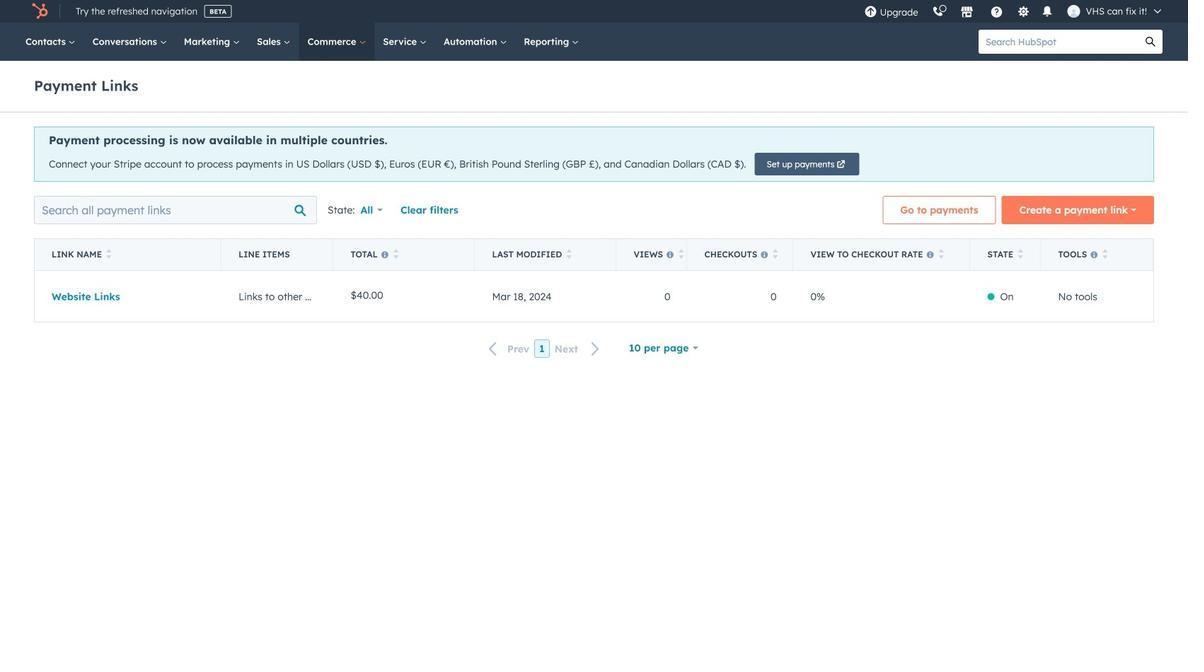 Task type: describe. For each thing, give the bounding box(es) containing it.
terry turtle image
[[1068, 5, 1080, 18]]

5 press to sort. element from the left
[[773, 249, 778, 260]]

press to sort. image for 3rd press to sort. element
[[566, 249, 572, 259]]

Search HubSpot search field
[[979, 30, 1139, 54]]

press to sort. image for 1st press to sort. element from the right
[[1103, 249, 1108, 259]]

2 press to sort. element from the left
[[393, 249, 399, 260]]

8 press to sort. element from the left
[[1103, 249, 1108, 260]]

press to sort. image for seventh press to sort. element from the left
[[1018, 249, 1023, 259]]



Task type: locate. For each thing, give the bounding box(es) containing it.
6 press to sort. element from the left
[[939, 249, 944, 260]]

6 press to sort. image from the left
[[1018, 249, 1023, 259]]

press to sort. image for eighth press to sort. element from the right
[[106, 249, 112, 259]]

3 press to sort. element from the left
[[566, 249, 572, 260]]

2 press to sort. image from the left
[[393, 249, 399, 259]]

5 press to sort. image from the left
[[939, 249, 944, 259]]

column header
[[222, 239, 334, 270]]

7 press to sort. image from the left
[[1103, 249, 1108, 259]]

marketplaces image
[[961, 6, 974, 19]]

1 press to sort. element from the left
[[106, 249, 112, 260]]

press to sort. image for fourth press to sort. element from right
[[773, 249, 778, 259]]

press to sort. image
[[679, 249, 684, 259]]

Search search field
[[34, 196, 317, 224]]

7 press to sort. element from the left
[[1018, 249, 1023, 260]]

1 press to sort. image from the left
[[106, 249, 112, 259]]

4 press to sort. element from the left
[[679, 249, 684, 260]]

press to sort. image
[[106, 249, 112, 259], [393, 249, 399, 259], [566, 249, 572, 259], [773, 249, 778, 259], [939, 249, 944, 259], [1018, 249, 1023, 259], [1103, 249, 1108, 259]]

pagination navigation
[[480, 340, 609, 359]]

press to sort. image for 2nd press to sort. element from left
[[393, 249, 399, 259]]

4 press to sort. image from the left
[[773, 249, 778, 259]]

3 press to sort. image from the left
[[566, 249, 572, 259]]

press to sort. element
[[106, 249, 112, 260], [393, 249, 399, 260], [566, 249, 572, 260], [679, 249, 684, 260], [773, 249, 778, 260], [939, 249, 944, 260], [1018, 249, 1023, 260], [1103, 249, 1108, 260]]

menu
[[858, 0, 1171, 23]]

press to sort. image for sixth press to sort. element from the left
[[939, 249, 944, 259]]



Task type: vqa. For each thing, say whether or not it's contained in the screenshot.
Press To Sort. element
yes



